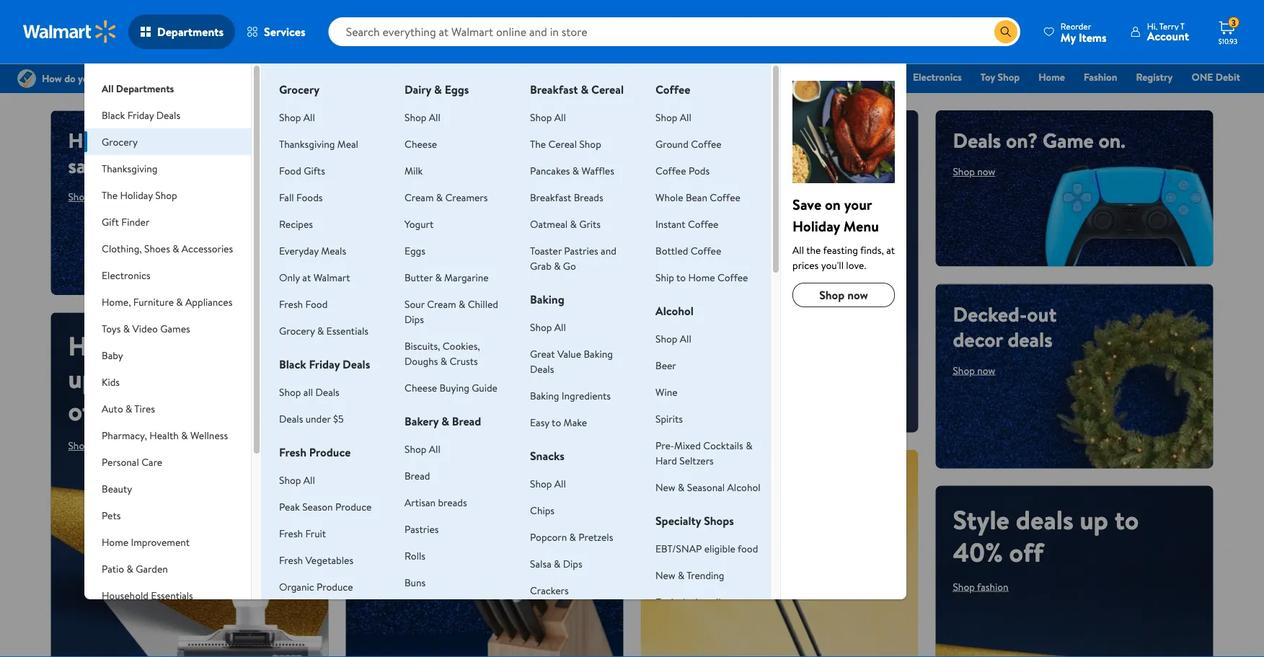 Task type: describe. For each thing, give the bounding box(es) containing it.
patio & garden
[[102, 562, 168, 576]]

shop fashion link
[[953, 580, 1009, 594]]

1 vertical spatial produce
[[335, 499, 372, 514]]

Search search field
[[329, 17, 1021, 46]]

1 vertical spatial dips
[[563, 556, 582, 571]]

coffee down ground
[[656, 163, 686, 177]]

shop now link for deals on? game on.
[[953, 164, 996, 179]]

instant coffee link
[[656, 217, 719, 231]]

sour cream & chilled dips
[[405, 297, 498, 326]]

fall foods
[[279, 190, 323, 204]]

& inside dropdown button
[[123, 321, 130, 335]]

0 horizontal spatial cereal
[[548, 137, 577, 151]]

cream & creamers
[[405, 190, 488, 204]]

breads
[[438, 495, 467, 509]]

shop all link for baking
[[530, 320, 566, 334]]

1 vertical spatial food
[[305, 297, 328, 311]]

1 vertical spatial eggs
[[405, 243, 426, 258]]

buns link
[[405, 575, 426, 589]]

peak season produce link
[[279, 499, 372, 514]]

coffee pods link
[[656, 163, 710, 177]]

deals under $5 link
[[279, 411, 344, 426]]

coffee right the "bean"
[[710, 190, 741, 204]]

breakfast for breakfast breads
[[530, 190, 571, 204]]

pre-mixed cocktails & hard seltzers link
[[656, 438, 753, 467]]

health
[[150, 428, 179, 442]]

fresh for fresh produce
[[279, 444, 307, 460]]

popcorn & pretzels
[[530, 530, 613, 544]]

appliances
[[185, 295, 232, 309]]

1 vertical spatial grocery & essentials
[[279, 323, 369, 338]]

pancakes
[[530, 163, 570, 177]]

all departments
[[102, 81, 174, 95]]

biscuits, cookies, doughs & crusts link
[[405, 339, 480, 368]]

now for home deals are served
[[388, 504, 406, 518]]

1 vertical spatial bread
[[405, 468, 430, 483]]

instant
[[656, 217, 686, 231]]

now down love.
[[848, 287, 868, 303]]

shop all for bakery & bread
[[405, 442, 441, 456]]

snacks
[[530, 448, 565, 464]]

deals for home deals up to 30% off
[[142, 328, 200, 364]]

artisan breads
[[405, 495, 467, 509]]

deals inside great value baking deals
[[530, 362, 554, 376]]

coffee down bottled coffee on the right top
[[718, 270, 748, 284]]

bread link
[[405, 468, 430, 483]]

grab
[[530, 259, 552, 273]]

the for the holiday shop link
[[751, 70, 767, 84]]

cream inside sour cream & chilled dips
[[427, 297, 456, 311]]

baking for baking ingredients
[[530, 388, 559, 402]]

savings
[[68, 151, 132, 180]]

baking inside great value baking deals
[[584, 347, 613, 361]]

new for new & trending
[[656, 568, 676, 582]]

reorder
[[1061, 20, 1092, 32]]

now for up to 40% off sports gear
[[683, 529, 701, 543]]

1 horizontal spatial bread
[[452, 413, 481, 429]]

coffee down the 'whole bean coffee' link
[[688, 217, 719, 231]]

cheese for cheese buying guide
[[405, 380, 437, 395]]

rolls link
[[405, 549, 426, 563]]

breakfast for breakfast & cereal
[[530, 82, 578, 97]]

chips link
[[530, 503, 555, 517]]

gift finder for gift finder dropdown button
[[102, 215, 150, 229]]

wine
[[656, 385, 678, 399]]

pancakes & waffles link
[[530, 163, 614, 177]]

$5
[[333, 411, 344, 426]]

toy
[[981, 70, 995, 84]]

fresh for fresh fruit
[[279, 526, 303, 540]]

grits
[[579, 217, 601, 231]]

trending
[[687, 568, 725, 582]]

deals on? game on.
[[953, 126, 1126, 154]]

1 vertical spatial alcohol
[[727, 480, 761, 494]]

artisan
[[405, 495, 436, 509]]

chips
[[530, 503, 555, 517]]

fresh for fresh vegetables
[[279, 553, 303, 567]]

save for save on your holiday menu all the feasting finds, at prices you'll love.
[[793, 194, 822, 214]]

40% inside style deals up to 40% off
[[953, 534, 1003, 570]]

grocery up the cereal shop
[[566, 70, 601, 84]]

salsa
[[530, 556, 552, 571]]

fresh vegetables link
[[279, 553, 354, 567]]

shop now for high tech gifts, huge savings
[[68, 190, 111, 204]]

on?
[[1006, 126, 1038, 154]]

shop now link for home deals up to 30% off
[[68, 439, 111, 453]]

shop now for up to 40% off sports gear
[[658, 529, 701, 543]]

great value baking deals link
[[530, 347, 613, 376]]

artisan breads link
[[405, 495, 467, 509]]

bottled
[[656, 243, 688, 258]]

off for style deals up to 40% off
[[1009, 534, 1044, 570]]

eggs link
[[405, 243, 426, 258]]

home deals up to 30% off
[[68, 328, 200, 429]]

all for coffee
[[680, 110, 692, 124]]

chilled
[[468, 297, 498, 311]]

fall foods link
[[279, 190, 323, 204]]

2 vertical spatial friday
[[309, 356, 340, 372]]

sports
[[658, 491, 713, 519]]

one debit link
[[1185, 69, 1247, 85]]

ingredients
[[562, 388, 611, 402]]

black for black friday deals dropdown button
[[102, 108, 125, 122]]

eligible
[[704, 541, 736, 555]]

1 horizontal spatial eggs
[[445, 82, 469, 97]]

whole bean coffee
[[656, 190, 741, 204]]

shop all link for alcohol
[[656, 331, 692, 345]]

to inside style deals up to 40% off
[[1115, 501, 1139, 537]]

gifts
[[304, 163, 325, 177]]

shop all for alcohol
[[656, 331, 692, 345]]

high tech gifts, huge savings
[[68, 126, 254, 180]]

all for alcohol
[[680, 331, 692, 345]]

2 horizontal spatial essentials
[[613, 70, 655, 84]]

peak
[[279, 499, 300, 514]]

pharmacy, health & wellness button
[[84, 422, 251, 449]]

all for fresh produce
[[304, 473, 315, 487]]

departments inside departments dropdown button
[[157, 24, 224, 40]]

$10.93
[[1219, 36, 1238, 46]]

1 horizontal spatial grocery & essentials
[[566, 70, 655, 84]]

pets
[[102, 508, 121, 522]]

30%
[[133, 360, 181, 396]]

accessories
[[182, 241, 233, 255]]

cheese link
[[405, 137, 437, 151]]

thanksgiving for thanksgiving meal
[[279, 137, 335, 151]]

electronics for electronics link
[[913, 70, 962, 84]]

services
[[264, 24, 306, 40]]

food
[[738, 541, 758, 555]]

gifts,
[[160, 126, 206, 154]]

finder for gift finder link at right top
[[866, 70, 894, 84]]

all for grocery
[[304, 110, 315, 124]]

holiday inside "save on your holiday menu all the feasting finds, at prices you'll love."
[[793, 216, 840, 236]]

spirits link
[[656, 411, 683, 426]]

thanksgiving for thanksgiving link
[[674, 70, 732, 84]]

friday for black friday deals dropdown button
[[127, 108, 154, 122]]

deals for home deals are served
[[421, 466, 466, 494]]

served
[[503, 466, 561, 494]]

thanksgiving meal link
[[279, 137, 358, 151]]

are
[[471, 466, 498, 494]]

bottled coffee link
[[656, 243, 721, 258]]

butter & margarine
[[405, 270, 489, 284]]

games
[[160, 321, 190, 335]]

peak season produce
[[279, 499, 372, 514]]

shop all for dairy & eggs
[[405, 110, 441, 124]]

produce for organic produce
[[317, 580, 353, 594]]

out
[[1027, 300, 1057, 328]]

baking ingredients link
[[530, 388, 611, 402]]

coffee up ground
[[656, 82, 691, 97]]

shop all link for grocery
[[279, 110, 315, 124]]

search icon image
[[1000, 26, 1012, 38]]

now for high tech gifts, huge savings
[[93, 190, 111, 204]]

now for home deals up to 30% off
[[93, 439, 111, 453]]

buying
[[440, 380, 469, 395]]

1 vertical spatial at
[[302, 270, 311, 284]]

easy to make link
[[530, 415, 587, 429]]

breads
[[574, 190, 603, 204]]

exclusively online link
[[656, 595, 732, 609]]

toaster pastries and grab & go link
[[530, 243, 617, 273]]

save on your holiday menu all the feasting finds, at prices you'll love.
[[793, 194, 895, 272]]

love.
[[846, 258, 866, 272]]

shop all link for fresh produce
[[279, 473, 315, 487]]

electronics for electronics dropdown button
[[102, 268, 150, 282]]

0 vertical spatial cream
[[405, 190, 434, 204]]

fashion
[[1084, 70, 1118, 84]]

walmart image
[[23, 20, 117, 43]]

produce for fresh produce
[[309, 444, 351, 460]]

gift finder for gift finder link at right top
[[846, 70, 894, 84]]

shop all link for dairy & eggs
[[405, 110, 441, 124]]

friday for black friday deals link
[[493, 70, 520, 84]]

0 vertical spatial food
[[279, 163, 301, 177]]

shop all link for coffee
[[656, 110, 692, 124]]

patio
[[102, 562, 124, 576]]

new & seasonal alcohol link
[[656, 480, 761, 494]]

all for breakfast & cereal
[[555, 110, 566, 124]]

cocktails
[[703, 438, 743, 452]]

creamers
[[445, 190, 488, 204]]

kids
[[102, 375, 120, 389]]

your
[[844, 194, 872, 214]]

baking ingredients
[[530, 388, 611, 402]]

2 vertical spatial black friday deals
[[279, 356, 370, 372]]

whole bean coffee link
[[656, 190, 741, 204]]

the cereal shop link
[[530, 137, 601, 151]]

my
[[1061, 29, 1076, 45]]

beauty
[[102, 481, 132, 496]]

off inside up to 40% off sports gear
[[756, 466, 783, 494]]

up for home deals up to 30% off
[[68, 360, 97, 396]]

easy to make
[[530, 415, 587, 429]]



Task type: locate. For each thing, give the bounding box(es) containing it.
shop all for snacks
[[530, 476, 566, 490]]

exclusively
[[656, 595, 703, 609]]

now down specialty shops on the right bottom of page
[[683, 529, 701, 543]]

black right dairy
[[467, 70, 491, 84]]

shop all up bread link
[[405, 442, 441, 456]]

household
[[102, 588, 149, 602]]

bread
[[452, 413, 481, 429], [405, 468, 430, 483]]

0 vertical spatial gift finder
[[846, 70, 894, 84]]

walmart+
[[1198, 90, 1241, 104]]

cereal up pancakes & waffles
[[548, 137, 577, 151]]

holiday for the holiday shop link
[[769, 70, 802, 84]]

holiday for the holiday shop dropdown button
[[120, 188, 153, 202]]

0 horizontal spatial black
[[102, 108, 125, 122]]

make
[[564, 415, 587, 429]]

big!
[[466, 314, 541, 378]]

fresh
[[279, 297, 303, 311], [279, 444, 307, 460], [279, 526, 303, 540], [279, 553, 303, 567]]

0 horizontal spatial grocery & essentials link
[[279, 323, 369, 338]]

shop inside dropdown button
[[155, 188, 177, 202]]

dairy & eggs
[[405, 82, 469, 97]]

1 horizontal spatial the holiday shop
[[751, 70, 827, 84]]

holiday
[[769, 70, 802, 84], [120, 188, 153, 202], [793, 216, 840, 236]]

ship to home coffee link
[[656, 270, 748, 284]]

friday up the tech
[[127, 108, 154, 122]]

home up patio
[[102, 535, 128, 549]]

gift for gift finder dropdown button
[[102, 215, 119, 229]]

black friday deals link
[[461, 69, 553, 85]]

personal care
[[102, 455, 162, 469]]

all for snacks
[[555, 476, 566, 490]]

shop all link up beer
[[656, 331, 692, 345]]

essentials
[[613, 70, 655, 84], [326, 323, 369, 338], [151, 588, 193, 602]]

the down savings
[[102, 188, 118, 202]]

dips down sour
[[405, 312, 424, 326]]

coffee up ship to home coffee link
[[691, 243, 721, 258]]

yogurt
[[405, 217, 434, 231]]

fresh for fresh food
[[279, 297, 303, 311]]

all down snacks
[[555, 476, 566, 490]]

shop all up beer
[[656, 331, 692, 345]]

fresh down only
[[279, 297, 303, 311]]

1 vertical spatial holiday
[[120, 188, 153, 202]]

finder left electronics link
[[866, 70, 894, 84]]

all inside "save on your holiday menu all the feasting finds, at prices you'll love."
[[793, 243, 804, 257]]

the holiday shop for the holiday shop dropdown button
[[102, 188, 177, 202]]

home improvement
[[102, 535, 190, 549]]

grocery up savings
[[102, 135, 138, 149]]

shop all link for snacks
[[530, 476, 566, 490]]

new for new & seasonal alcohol
[[656, 480, 676, 494]]

1 vertical spatial gift finder
[[102, 215, 150, 229]]

shop now link for up to 40% off sports gear
[[658, 529, 701, 543]]

thanksgiving down search search field
[[674, 70, 732, 84]]

shop all up peak
[[279, 473, 315, 487]]

2 new from the top
[[656, 568, 676, 582]]

food down only at walmart
[[305, 297, 328, 311]]

friday inside black friday deals link
[[493, 70, 520, 84]]

home down bottled coffee on the right top
[[688, 270, 715, 284]]

1 vertical spatial the holiday shop
[[102, 188, 177, 202]]

0 horizontal spatial the
[[102, 188, 118, 202]]

deals inside decked-out decor deals
[[1008, 325, 1053, 353]]

coffee pods
[[656, 163, 710, 177]]

pastries down the "artisan" at the left bottom of the page
[[405, 522, 439, 536]]

1 vertical spatial grocery & essentials link
[[279, 323, 369, 338]]

eggs right dairy
[[445, 82, 469, 97]]

gift finder inside dropdown button
[[102, 215, 150, 229]]

& inside sour cream & chilled dips
[[459, 297, 465, 311]]

1 horizontal spatial the
[[530, 137, 546, 151]]

high
[[68, 126, 111, 154]]

to for easy
[[552, 415, 561, 429]]

2 horizontal spatial off
[[1009, 534, 1044, 570]]

all departments link
[[84, 63, 251, 102]]

black friday deals inside dropdown button
[[102, 108, 180, 122]]

0 vertical spatial eggs
[[445, 82, 469, 97]]

gift up clothing,
[[102, 215, 119, 229]]

0 vertical spatial breakfast
[[530, 82, 578, 97]]

0 vertical spatial at
[[887, 243, 895, 257]]

1 horizontal spatial black
[[279, 356, 306, 372]]

gift finder up clothing,
[[102, 215, 150, 229]]

cheese down the doughs
[[405, 380, 437, 395]]

departments up all departments link
[[157, 24, 224, 40]]

0 horizontal spatial finder
[[121, 215, 150, 229]]

all left the
[[793, 243, 804, 257]]

finder for gift finder dropdown button
[[121, 215, 150, 229]]

the for the holiday shop dropdown button
[[102, 188, 118, 202]]

off inside home deals up to 30% off
[[68, 393, 103, 429]]

deals
[[1008, 325, 1053, 353], [142, 328, 200, 364], [421, 466, 466, 494], [1016, 501, 1074, 537]]

2 breakfast from the top
[[530, 190, 571, 204]]

friday inside black friday deals dropdown button
[[127, 108, 154, 122]]

2 vertical spatial black
[[279, 356, 306, 372]]

thanksgiving for thanksgiving dropdown button
[[102, 161, 158, 175]]

under
[[306, 411, 331, 426]]

1 cheese from the top
[[405, 137, 437, 151]]

cheese for cheese 'link'
[[405, 137, 437, 151]]

margarine
[[444, 270, 489, 284]]

1 horizontal spatial food
[[305, 297, 328, 311]]

1 vertical spatial pastries
[[405, 522, 439, 536]]

1 vertical spatial cream
[[427, 297, 456, 311]]

grocery inside 'dropdown button'
[[102, 135, 138, 149]]

Walmart Site-Wide search field
[[329, 17, 1021, 46]]

cream up "yogurt" link
[[405, 190, 434, 204]]

1 horizontal spatial at
[[887, 243, 895, 257]]

0 horizontal spatial alcohol
[[656, 303, 694, 319]]

the
[[751, 70, 767, 84], [530, 137, 546, 151], [102, 188, 118, 202]]

game
[[1043, 126, 1094, 154]]

produce right season
[[335, 499, 372, 514]]

1 vertical spatial black
[[102, 108, 125, 122]]

electronics
[[913, 70, 962, 84], [102, 268, 150, 282]]

0 horizontal spatial thanksgiving
[[102, 161, 158, 175]]

now down 'decor'
[[978, 363, 996, 377]]

thanksgiving button
[[84, 155, 251, 182]]

easy
[[530, 415, 550, 429]]

shop all link up the thanksgiving meal
[[279, 110, 315, 124]]

baking down grab
[[530, 291, 565, 307]]

mixed
[[674, 438, 701, 452]]

shop all link up cheese 'link'
[[405, 110, 441, 124]]

home down my
[[1039, 70, 1065, 84]]

kids button
[[84, 369, 251, 395]]

0 horizontal spatial pastries
[[405, 522, 439, 536]]

home up kids in the left of the page
[[68, 328, 136, 364]]

crackers
[[530, 583, 569, 597]]

shop all for grocery
[[279, 110, 315, 124]]

produce down $5
[[309, 444, 351, 460]]

electronics down clothing,
[[102, 268, 150, 282]]

1 vertical spatial up
[[1080, 501, 1109, 537]]

1 vertical spatial cheese
[[405, 380, 437, 395]]

departments button
[[128, 14, 235, 49]]

grocery
[[566, 70, 601, 84], [279, 82, 320, 97], [102, 135, 138, 149], [279, 323, 315, 338]]

the holiday shop for the holiday shop link
[[751, 70, 827, 84]]

deals inside home deals up to 30% off
[[142, 328, 200, 364]]

0 vertical spatial cereal
[[592, 82, 624, 97]]

now up personal
[[93, 439, 111, 453]]

cereal
[[592, 82, 624, 97], [548, 137, 577, 151]]

1 vertical spatial electronics
[[102, 268, 150, 282]]

dips inside sour cream & chilled dips
[[405, 312, 424, 326]]

feasting
[[823, 243, 858, 257]]

home for home improvement
[[102, 535, 128, 549]]

fresh down deals under $5 link
[[279, 444, 307, 460]]

gift for gift finder link at right top
[[846, 70, 863, 84]]

& inside the biscuits, cookies, doughs & crusts
[[441, 354, 447, 368]]

0 vertical spatial alcohol
[[656, 303, 694, 319]]

shop now for home deals are served
[[363, 504, 406, 518]]

recipes
[[279, 217, 313, 231]]

2 vertical spatial holiday
[[793, 216, 840, 236]]

fresh fruit
[[279, 526, 326, 540]]

value
[[558, 347, 581, 361]]

to inside home deals up to 30% off
[[103, 360, 127, 396]]

0 horizontal spatial friday
[[127, 108, 154, 122]]

0 vertical spatial dips
[[405, 312, 424, 326]]

shop now link for decked-out decor deals
[[953, 363, 996, 377]]

improvement
[[131, 535, 190, 549]]

finder inside gift finder link
[[866, 70, 894, 84]]

1 horizontal spatial alcohol
[[727, 480, 761, 494]]

now for deals on? game on.
[[978, 164, 996, 179]]

shop all for fresh produce
[[279, 473, 315, 487]]

departments
[[157, 24, 224, 40], [116, 81, 174, 95]]

now
[[978, 164, 996, 179], [93, 190, 111, 204], [848, 287, 868, 303], [978, 363, 996, 377], [93, 439, 111, 453], [388, 504, 406, 518], [683, 529, 701, 543]]

and
[[601, 243, 617, 258]]

shop now link for high tech gifts, huge savings
[[68, 190, 111, 204]]

gift inside dropdown button
[[102, 215, 119, 229]]

shop all for coffee
[[656, 110, 692, 124]]

cream
[[405, 190, 434, 204], [427, 297, 456, 311]]

everyday
[[279, 243, 319, 258]]

shop all for breakfast & cereal
[[530, 110, 566, 124]]

0 horizontal spatial save
[[363, 314, 455, 378]]

all down bakery & bread
[[429, 442, 441, 456]]

0 vertical spatial up
[[68, 360, 97, 396]]

0 horizontal spatial off
[[68, 393, 103, 429]]

2 vertical spatial the
[[102, 188, 118, 202]]

departments up black friday deals dropdown button
[[116, 81, 174, 95]]

produce
[[309, 444, 351, 460], [335, 499, 372, 514], [317, 580, 353, 594]]

1 horizontal spatial save
[[793, 194, 822, 214]]

organic
[[279, 580, 314, 594]]

fresh left fruit
[[279, 526, 303, 540]]

1 vertical spatial thanksgiving
[[279, 137, 335, 151]]

black friday deals for black friday deals dropdown button
[[102, 108, 180, 122]]

3 fresh from the top
[[279, 526, 303, 540]]

shop all link up bread link
[[405, 442, 441, 456]]

0 vertical spatial the
[[751, 70, 767, 84]]

0 horizontal spatial at
[[302, 270, 311, 284]]

shop now for decked-out decor deals
[[953, 363, 996, 377]]

new & trending
[[656, 568, 725, 582]]

deals inside dropdown button
[[156, 108, 180, 122]]

0 vertical spatial the holiday shop
[[751, 70, 827, 84]]

0 vertical spatial grocery & essentials
[[566, 70, 655, 84]]

up inside home deals up to 30% off
[[68, 360, 97, 396]]

2 cheese from the top
[[405, 380, 437, 395]]

baking for baking
[[530, 291, 565, 307]]

at right finds,
[[887, 243, 895, 257]]

0 vertical spatial 40%
[[712, 466, 751, 494]]

black friday deals for black friday deals link
[[467, 70, 547, 84]]

on.
[[1099, 126, 1126, 154]]

to for up
[[688, 466, 707, 494]]

electronics left toy
[[913, 70, 962, 84]]

cream right sour
[[427, 297, 456, 311]]

now up "pastries" link
[[388, 504, 406, 518]]

alcohol right seasonal
[[727, 480, 761, 494]]

1 vertical spatial breakfast
[[530, 190, 571, 204]]

electronics inside dropdown button
[[102, 268, 150, 282]]

0 vertical spatial cheese
[[405, 137, 437, 151]]

all for dairy & eggs
[[429, 110, 441, 124]]

0 vertical spatial baking
[[530, 291, 565, 307]]

gear
[[718, 491, 757, 519]]

shop all link up ground
[[656, 110, 692, 124]]

at inside "save on your holiday menu all the feasting finds, at prices you'll love."
[[887, 243, 895, 257]]

4 fresh from the top
[[279, 553, 303, 567]]

the up pancakes
[[530, 137, 546, 151]]

gift right the holiday shop link
[[846, 70, 863, 84]]

specialty
[[656, 513, 701, 529]]

you'll
[[821, 258, 844, 272]]

bread up the "artisan" at the left bottom of the page
[[405, 468, 430, 483]]

prices
[[793, 258, 819, 272]]

the holiday shop inside dropdown button
[[102, 188, 177, 202]]

2 vertical spatial essentials
[[151, 588, 193, 602]]

bakery & bread
[[405, 413, 481, 429]]

up inside style deals up to 40% off
[[1080, 501, 1109, 537]]

2 vertical spatial produce
[[317, 580, 353, 594]]

now down deals on? game on.
[[978, 164, 996, 179]]

deals inside style deals up to 40% off
[[1016, 501, 1074, 537]]

deals for style deals up to 40% off
[[1016, 501, 1074, 537]]

pharmacy,
[[102, 428, 147, 442]]

1 vertical spatial friday
[[127, 108, 154, 122]]

off for home deals up to 30% off
[[68, 393, 103, 429]]

one debit walmart+
[[1192, 70, 1241, 104]]

thanksgiving inside dropdown button
[[102, 161, 158, 175]]

at
[[887, 243, 895, 257], [302, 270, 311, 284]]

grocery image
[[793, 81, 895, 183]]

1 horizontal spatial thanksgiving
[[279, 137, 335, 151]]

guide
[[472, 380, 498, 395]]

1 horizontal spatial finder
[[866, 70, 894, 84]]

& inside toaster pastries and grab & go
[[554, 259, 561, 273]]

shop all up ground
[[656, 110, 692, 124]]

black for black friday deals link
[[467, 70, 491, 84]]

1 vertical spatial cereal
[[548, 137, 577, 151]]

pharmacy, health & wellness
[[102, 428, 228, 442]]

fresh up organic
[[279, 553, 303, 567]]

1 vertical spatial baking
[[584, 347, 613, 361]]

shop all deals
[[279, 385, 340, 399]]

1 fresh from the top
[[279, 297, 303, 311]]

shop now link for home deals are served
[[363, 504, 406, 518]]

friday up shop all deals 'link'
[[309, 356, 340, 372]]

0 vertical spatial departments
[[157, 24, 224, 40]]

now for decked-out decor deals
[[978, 363, 996, 377]]

all for bakery & bread
[[429, 442, 441, 456]]

doughs
[[405, 354, 438, 368]]

off inside style deals up to 40% off
[[1009, 534, 1044, 570]]

2 horizontal spatial thanksgiving
[[674, 70, 732, 84]]

the for the cereal shop link
[[530, 137, 546, 151]]

1 vertical spatial off
[[756, 466, 783, 494]]

0 horizontal spatial eggs
[[405, 243, 426, 258]]

black up all
[[279, 356, 306, 372]]

breakfast down pancakes
[[530, 190, 571, 204]]

all up high
[[102, 81, 114, 95]]

shop all link up "great"
[[530, 320, 566, 334]]

2 fresh from the top
[[279, 444, 307, 460]]

& inside dropdown button
[[181, 428, 188, 442]]

breakfast breads link
[[530, 190, 603, 204]]

home up the "artisan" at the left bottom of the page
[[363, 466, 416, 494]]

thanksgiving meal
[[279, 137, 358, 151]]

home for home
[[1039, 70, 1065, 84]]

account
[[1147, 28, 1189, 44]]

shop all up the thanksgiving meal
[[279, 110, 315, 124]]

new & trending link
[[656, 568, 725, 582]]

all up the cereal shop
[[555, 110, 566, 124]]

0 vertical spatial grocery & essentials link
[[559, 69, 662, 85]]

eggs up butter
[[405, 243, 426, 258]]

new down hard
[[656, 480, 676, 494]]

coffee up pods
[[691, 137, 722, 151]]

0 vertical spatial gift
[[846, 70, 863, 84]]

1 vertical spatial new
[[656, 568, 676, 582]]

save inside "save on your holiday menu all the feasting finds, at prices you'll love."
[[793, 194, 822, 214]]

black friday deals button
[[84, 102, 251, 128]]

0 horizontal spatial 40%
[[712, 466, 751, 494]]

pastries inside toaster pastries and grab & go
[[564, 243, 599, 258]]

the right thanksgiving link
[[751, 70, 767, 84]]

to for ship
[[677, 270, 686, 284]]

shop all link for bakery & bread
[[405, 442, 441, 456]]

shop now for deals on? game on.
[[953, 164, 996, 179]]

home inside home deals up to 30% off
[[68, 328, 136, 364]]

only
[[279, 270, 300, 284]]

home inside dropdown button
[[102, 535, 128, 549]]

services button
[[235, 14, 317, 49]]

shop all up chips
[[530, 476, 566, 490]]

food gifts
[[279, 163, 325, 177]]

cheese up milk link
[[405, 137, 437, 151]]

1 vertical spatial finder
[[121, 215, 150, 229]]

1 horizontal spatial black friday deals
[[279, 356, 370, 372]]

pastries up go
[[564, 243, 599, 258]]

all
[[304, 385, 313, 399]]

the inside dropdown button
[[102, 188, 118, 202]]

0 vertical spatial save
[[793, 194, 822, 214]]

essentials down 'patio & garden' dropdown button
[[151, 588, 193, 602]]

shop now for home deals up to 30% off
[[68, 439, 111, 453]]

pancakes & waffles
[[530, 163, 614, 177]]

save left on at right top
[[793, 194, 822, 214]]

departments inside all departments link
[[116, 81, 174, 95]]

toys & video games button
[[84, 315, 251, 342]]

recipes link
[[279, 217, 313, 231]]

all up season
[[304, 473, 315, 487]]

0 vertical spatial black
[[467, 70, 491, 84]]

0 vertical spatial produce
[[309, 444, 351, 460]]

grocery down fresh food link
[[279, 323, 315, 338]]

0 vertical spatial new
[[656, 480, 676, 494]]

grocery up the thanksgiving meal
[[279, 82, 320, 97]]

new down ebt/snap
[[656, 568, 676, 582]]

gift finder left electronics link
[[846, 70, 894, 84]]

& inside the pre-mixed cocktails & hard seltzers
[[746, 438, 753, 452]]

0 vertical spatial friday
[[493, 70, 520, 84]]

1 breakfast from the top
[[530, 82, 578, 97]]

shop all link up chips
[[530, 476, 566, 490]]

essentials inside "dropdown button"
[[151, 588, 193, 602]]

ebt/snap
[[656, 541, 702, 555]]

1 horizontal spatial off
[[756, 466, 783, 494]]

breakfast up the cereal shop
[[530, 82, 578, 97]]

now down savings
[[93, 190, 111, 204]]

shop all link
[[279, 110, 315, 124], [405, 110, 441, 124], [530, 110, 566, 124], [656, 110, 692, 124], [530, 320, 566, 334], [656, 331, 692, 345], [405, 442, 441, 456], [279, 473, 315, 487], [530, 476, 566, 490]]

finder up clothing,
[[121, 215, 150, 229]]

1 horizontal spatial pastries
[[564, 243, 599, 258]]

thanksgiving down the tech
[[102, 161, 158, 175]]

all up value
[[555, 320, 566, 334]]

0 vertical spatial off
[[68, 393, 103, 429]]

1 vertical spatial departments
[[116, 81, 174, 95]]

holiday inside dropdown button
[[120, 188, 153, 202]]

up for style deals up to 40% off
[[1080, 501, 1109, 537]]

1 horizontal spatial cereal
[[592, 82, 624, 97]]

1 vertical spatial the
[[530, 137, 546, 151]]

shop all for baking
[[530, 320, 566, 334]]

shop all link for breakfast & cereal
[[530, 110, 566, 124]]

40% inside up to 40% off sports gear
[[712, 466, 751, 494]]

0 vertical spatial thanksgiving
[[674, 70, 732, 84]]

1 horizontal spatial up
[[1080, 501, 1109, 537]]

0 horizontal spatial gift finder
[[102, 215, 150, 229]]

on
[[825, 194, 841, 214]]

cereal up the cereal shop
[[592, 82, 624, 97]]

save for save big!
[[363, 314, 455, 378]]

popcorn
[[530, 530, 567, 544]]

shop all link up peak
[[279, 473, 315, 487]]

finder inside gift finder dropdown button
[[121, 215, 150, 229]]

home for home deals up to 30% off
[[68, 328, 136, 364]]

1 vertical spatial essentials
[[326, 323, 369, 338]]

at right only
[[302, 270, 311, 284]]

seltzers
[[680, 453, 714, 467]]

ebt/snap eligible food
[[656, 541, 758, 555]]

all up the ground coffee
[[680, 110, 692, 124]]

bottled coffee
[[656, 243, 721, 258]]

1 new from the top
[[656, 480, 676, 494]]

1 horizontal spatial gift finder
[[846, 70, 894, 84]]

patio & garden button
[[84, 555, 251, 582]]

all up the thanksgiving meal
[[304, 110, 315, 124]]

everyday meals
[[279, 243, 346, 258]]

0 horizontal spatial the holiday shop
[[102, 188, 177, 202]]

shop all up the cereal shop
[[530, 110, 566, 124]]

black up the tech
[[102, 108, 125, 122]]

toys
[[102, 321, 121, 335]]

home for home deals are served
[[363, 466, 416, 494]]

black inside dropdown button
[[102, 108, 125, 122]]

thanksgiving up food gifts
[[279, 137, 335, 151]]

0 horizontal spatial up
[[68, 360, 97, 396]]

1 vertical spatial 40%
[[953, 534, 1003, 570]]

1 horizontal spatial essentials
[[326, 323, 369, 338]]

to inside up to 40% off sports gear
[[688, 466, 707, 494]]

2 horizontal spatial friday
[[493, 70, 520, 84]]

0 vertical spatial pastries
[[564, 243, 599, 258]]

friday right dairy & eggs
[[493, 70, 520, 84]]

1 vertical spatial gift
[[102, 215, 119, 229]]

1 horizontal spatial grocery & essentials link
[[559, 69, 662, 85]]

food left the gifts on the top left of page
[[279, 163, 301, 177]]

milk link
[[405, 163, 423, 177]]

all down dairy & eggs
[[429, 110, 441, 124]]

bread down buying
[[452, 413, 481, 429]]

shop all up cheese 'link'
[[405, 110, 441, 124]]

all for baking
[[555, 320, 566, 334]]

0 horizontal spatial food
[[279, 163, 301, 177]]

shop all up "great"
[[530, 320, 566, 334]]



Task type: vqa. For each thing, say whether or not it's contained in the screenshot.
Waterproof,
no



